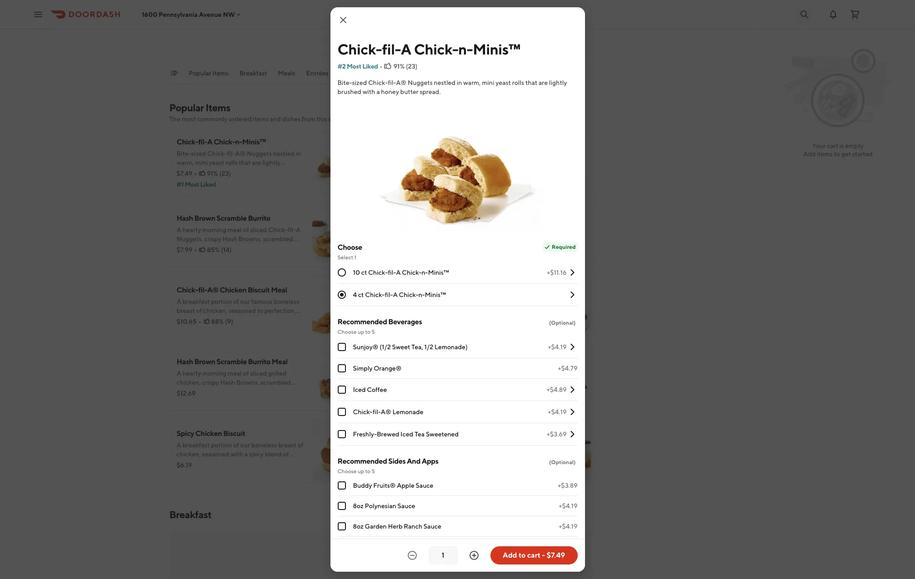 Task type: describe. For each thing, give the bounding box(es) containing it.
0 horizontal spatial 91% (23)
[[207, 170, 231, 177]]

peanut
[[486, 245, 507, 252]]

$12.69
[[177, 390, 196, 397]]

sides inside recommended sides and apps choose up to 5
[[388, 457, 406, 466]]

chick-fil-a chick-n-minis™
[[338, 40, 520, 58]]

sunjoy® (1/2 sweet tea, 1/2 lemonade)
[[353, 344, 468, 351]]

sized inside chick-fil-a chick-n-minis™ bite-sized chick-fil-a® nuggets nestled in warm, mini yeast rolls that are lightly brushed with a honey butter spread.
[[191, 150, 206, 157]]

chick- inside bite-sized chick-fil-a® nuggets nestled in warm, mini yeast rolls that are lightly brushed with a honey butter spread.
[[368, 79, 388, 86]]

1 horizontal spatial iced
[[401, 431, 413, 438]]

$10.65 •
[[177, 318, 201, 326]]

add button for chick-fil-a® chicken biscuit
[[562, 319, 586, 334]]

0 vertical spatial sauce
[[416, 482, 433, 490]]

are inside chick-fil-a chick-n-minis™ bite-sized chick-fil-a® nuggets nestled in warm, mini yeast rolls that are lightly brushed with a honey butter spread.
[[252, 159, 261, 166]]

fil- inside bite-sized chick-fil-a® nuggets nestled in warm, mini yeast rolls that are lightly brushed with a honey butter spread.
[[388, 79, 396, 86]]

lightly inside bite-sized chick-fil-a® nuggets nestled in warm, mini yeast rolls that are lightly brushed with a honey butter spread.
[[549, 79, 567, 86]]

that inside chick-fil-a chick-n-minis™ bite-sized chick-fil-a® nuggets nestled in warm, mini yeast rolls that are lightly brushed with a honey butter spread.
[[239, 159, 251, 166]]

nestled inside bite-sized chick-fil-a® nuggets nestled in warm, mini yeast rolls that are lightly brushed with a honey butter spread.
[[434, 79, 456, 86]]

pressure
[[391, 245, 416, 252]]

nestled inside chick-fil-a chick-n-minis™ bite-sized chick-fil-a® nuggets nestled in warm, mini yeast rolls that are lightly brushed with a honey butter spread.
[[273, 150, 295, 157]]

popular items the most commonly ordered items and dishes from this store
[[169, 102, 343, 123]]

increase quantity by 1 image
[[469, 551, 479, 561]]

nw
[[223, 11, 235, 18]]

+$3.89
[[558, 482, 578, 490]]

add for hash brown scramble burrito
[[353, 251, 366, 258]]

• for chick-fil-a chick-n-minis™
[[194, 170, 197, 177]]

0 horizontal spatial sides
[[339, 70, 355, 77]]

in inside chick-fil-a chick-n-minis™ bite-sized chick-fil-a® nuggets nestled in warm, mini yeast rolls that are lightly brushed with a honey butter spread.
[[296, 150, 301, 157]]

ordered
[[229, 115, 252, 123]]

87%
[[424, 161, 436, 168]]

rolls inside bite-sized chick-fil-a® nuggets nestled in warm, mini yeast rolls that are lightly brushed with a honey butter spread.
[[512, 79, 524, 86]]

(optional) for recommended beverages
[[549, 320, 576, 326]]

4 ct chick-fil-a chick-n-minis™
[[353, 291, 446, 299]]

are inside bite-sized chick-fil-a® nuggets nestled in warm, mini yeast rolls that are lightly brushed with a honey butter spread.
[[539, 79, 548, 86]]

4
[[353, 291, 357, 299]]

spicy for spicy chicken biscuit meal
[[391, 358, 409, 366]]

with inside bite-sized chick-fil-a® nuggets nestled in warm, mini yeast rolls that are lightly brushed with a honey butter spread.
[[363, 88, 375, 95]]

$5.85
[[391, 318, 408, 326]]

breakfast button
[[239, 69, 267, 83]]

recommended for recommended sides and apps
[[338, 457, 387, 466]]

lightly inside chick-fil-a chick-n-minis™ bite-sized chick-fil-a® nuggets nestled in warm, mini yeast rolls that are lightly brushed with a honey butter spread.
[[262, 159, 280, 166]]

decrease quantity by 1 image
[[407, 551, 418, 561]]

1/2
[[424, 344, 433, 351]]

spread. inside chick-fil-a chick-n-minis™ bite-sized chick-fil-a® nuggets nestled in warm, mini yeast rolls that are lightly brushed with a honey butter spread.
[[259, 168, 280, 175]]

honey inside bite-sized chick-fil-a® nuggets nestled in warm, mini yeast rolls that are lightly brushed with a honey butter spread.
[[381, 88, 399, 95]]

0 horizontal spatial of
[[442, 226, 448, 234]]

select
[[338, 254, 353, 261]]

items for popular items
[[212, 70, 228, 77]]

spicy chicken biscuit meal image
[[527, 346, 591, 411]]

1
[[354, 254, 356, 261]]

sized inside chick-fil-a® nuggets bite-sized pieces of boneless chicken breast, seasoned to perfection, freshly breaded and pressure cooked in 100% refined peanut oil. available with choice of dipping sauce.
[[406, 226, 421, 234]]

get
[[841, 150, 851, 158]]

hash brown scramble bowl image
[[527, 418, 591, 483]]

chick-fil-a chick-n-minis™ bite-sized chick-fil-a® nuggets nestled in warm, mini yeast rolls that are lightly brushed with a honey butter spread.
[[177, 138, 301, 175]]

minis™ for chick-fil-a chick-n-minis™ bite-sized chick-fil-a® nuggets nestled in warm, mini yeast rolls that are lightly brushed with a honey butter spread.
[[242, 138, 266, 146]]

recommended sides and apps choose up to 5
[[338, 457, 439, 475]]

n- for chick-fil-a chick-n-minis™ meal
[[450, 147, 457, 155]]

iced coffee
[[353, 386, 387, 394]]

add for hash brown scramble burrito meal
[[353, 395, 366, 402]]

• for chick-fil-a® chicken biscuit meal
[[199, 318, 201, 326]]

burrito for hash brown scramble burrito
[[248, 214, 270, 223]]

scramble for hash brown scramble burrito meal
[[217, 358, 247, 366]]

oil.
[[508, 245, 516, 252]]

lemonade
[[393, 409, 423, 416]]

#3 most liked
[[391, 172, 432, 179]]

popular items
[[188, 70, 228, 77]]

chicken
[[476, 226, 498, 234]]

85%
[[207, 246, 220, 254]]

chick-fil-a® nuggets bite-sized pieces of boneless chicken breast, seasoned to perfection, freshly breaded and pressure cooked in 100% refined peanut oil. available with choice of dipping sauce.
[[391, 214, 519, 261]]

n- for chick-fil-a chick-n-minis™
[[458, 40, 473, 58]]

cart inside your cart is empty add items to get started
[[827, 142, 838, 150]]

notification bell image
[[828, 9, 839, 20]]

liked for #2 most liked
[[362, 63, 378, 70]]

your cart is empty add items to get started
[[803, 142, 873, 158]]

nuggets inside chick-fil-a chick-n-minis™ bite-sized chick-fil-a® nuggets nestled in warm, mini yeast rolls that are lightly brushed with a honey butter spread.
[[247, 150, 272, 157]]

mini inside bite-sized chick-fil-a® nuggets nestled in warm, mini yeast rolls that are lightly brushed with a honey butter spread.
[[482, 79, 494, 86]]

brown for hash brown scramble burrito
[[194, 214, 215, 223]]

salads
[[407, 70, 426, 77]]

and inside chick-fil-a® nuggets bite-sized pieces of boneless chicken breast, seasoned to perfection, freshly breaded and pressure cooked in 100% refined peanut oil. available with choice of dipping sauce.
[[506, 236, 517, 243]]

sauce.
[[484, 254, 502, 261]]

in inside chick-fil-a® nuggets bite-sized pieces of boneless chicken breast, seasoned to perfection, freshly breaded and pressure cooked in 100% refined peanut oil. available with choice of dipping sauce.
[[440, 245, 445, 252]]

the
[[169, 115, 180, 123]]

bite- inside chick-fil-a chick-n-minis™ bite-sized chick-fil-a® nuggets nestled in warm, mini yeast rolls that are lightly brushed with a honey butter spread.
[[177, 150, 191, 157]]

#2
[[338, 63, 346, 70]]

add inside chick-fil-a chick-n-minis™ dialog
[[503, 551, 517, 560]]

beverages inside recommended beverages choose up to 5
[[388, 318, 422, 326]]

sized inside bite-sized chick-fil-a® nuggets nestled in warm, mini yeast rolls that are lightly brushed with a honey butter spread.
[[352, 79, 367, 86]]

0 vertical spatial iced
[[353, 386, 366, 394]]

entrées
[[306, 70, 328, 77]]

polynesian
[[365, 503, 396, 510]]

most for #1
[[185, 181, 199, 188]]

to inside recommended sides and apps choose up to 5
[[365, 468, 370, 475]]

most for #3
[[400, 172, 415, 179]]

your
[[812, 142, 826, 150]]

chick- inside chick-fil-a® nuggets bite-sized pieces of boneless chicken breast, seasoned to perfection, freshly breaded and pressure cooked in 100% refined peanut oil. available with choice of dipping sauce.
[[391, 214, 413, 223]]

add inside your cart is empty add items to get started
[[803, 150, 816, 158]]

avenue
[[199, 11, 222, 18]]

choose inside recommended sides and apps choose up to 5
[[338, 468, 357, 475]]

hash for hash brown scramble burrito meal
[[177, 358, 193, 366]]

2 vertical spatial sauce
[[424, 523, 441, 531]]

bowl
[[463, 430, 479, 438]]

(16)
[[438, 161, 448, 168]]

nuggets inside chick-fil-a® nuggets bite-sized pieces of boneless chicken breast, seasoned to perfection, freshly breaded and pressure cooked in 100% refined peanut oil. available with choice of dipping sauce.
[[434, 214, 462, 223]]

tea,
[[411, 344, 423, 351]]

chick- inside recommended beverages group
[[353, 409, 373, 416]]

1600 pennsylvania avenue nw
[[142, 11, 235, 18]]

items inside popular items the most commonly ordered items and dishes from this store
[[253, 115, 269, 123]]

simply orange®
[[353, 365, 402, 372]]

freshly
[[460, 236, 479, 243]]

add button for hash brown scramble burrito meal
[[348, 391, 371, 406]]

popular for popular items
[[188, 70, 211, 77]]

add to cart - $7.49 button
[[490, 547, 578, 565]]

recommended beverages group
[[338, 317, 578, 446]]

spicy chicken biscuit image
[[312, 418, 377, 483]]

herb
[[388, 523, 403, 531]]

scramble for hash brown scramble bowl
[[431, 430, 461, 438]]

hash for hash brown scramble burrito
[[177, 214, 193, 223]]

brown for hash brown scramble bowl
[[409, 430, 430, 438]]

recommended sides and apps group
[[338, 457, 578, 578]]

choice
[[433, 254, 452, 261]]

+$11.16
[[547, 269, 567, 276]]

hash brown scramble burrito
[[177, 214, 270, 223]]

apple
[[397, 482, 415, 490]]

1600 pennsylvania avenue nw button
[[142, 11, 242, 18]]

a down 10 ct chick-fil-a chick-n-minis™
[[393, 291, 398, 299]]

this
[[317, 115, 327, 123]]

(9)
[[225, 318, 233, 326]]

and
[[407, 457, 421, 466]]

(23) inside chick-fil-a chick-n-minis™ dialog
[[406, 63, 418, 70]]

empty
[[845, 142, 864, 150]]

orange®
[[374, 365, 402, 372]]

bite-sized chick-fil-a® nuggets nestled in warm, mini yeast rolls that are lightly brushed with a honey butter spread.
[[338, 79, 567, 95]]

• inside chick-fil-a chick-n-minis™ dialog
[[380, 63, 383, 70]]

8oz for 8oz polynesian sauce
[[353, 503, 364, 510]]

ranch
[[404, 523, 422, 531]]

• for hash brown scramble burrito
[[194, 246, 197, 254]]

88% (9)
[[211, 318, 233, 326]]

sides button
[[339, 69, 355, 83]]

buddy fruits® apple sauce
[[353, 482, 433, 490]]

a down the available
[[396, 269, 401, 276]]

bite- inside bite-sized chick-fil-a® nuggets nestled in warm, mini yeast rolls that are lightly brushed with a honey butter spread.
[[338, 79, 352, 86]]

hash brown scramble bowl
[[391, 430, 479, 438]]

1 vertical spatial (23)
[[219, 170, 231, 177]]

add button for spicy chicken biscuit meal
[[562, 391, 586, 406]]

coffee
[[367, 386, 387, 394]]

cooked
[[417, 245, 439, 252]]

started
[[852, 150, 873, 158]]

to inside chick-fil-a® nuggets bite-sized pieces of boneless chicken breast, seasoned to perfection, freshly breaded and pressure cooked in 100% refined peanut oil. available with choice of dipping sauce.
[[420, 236, 426, 243]]

add button for hash brown scramble bowl
[[562, 463, 586, 477]]

fil- inside chick-fil-a® nuggets bite-sized pieces of boneless chicken breast, seasoned to perfection, freshly breaded and pressure cooked in 100% refined peanut oil. available with choice of dipping sauce.
[[413, 214, 422, 223]]

items for popular items the most commonly ordered items and dishes from this store
[[206, 102, 230, 114]]

freshly-brewed iced tea sweetened
[[353, 431, 459, 438]]

(14)
[[221, 246, 232, 254]]

warm, inside bite-sized chick-fil-a® nuggets nestled in warm, mini yeast rolls that are lightly brushed with a honey butter spread.
[[463, 79, 481, 86]]

chick-fil-a chick-n-minis™ meal
[[391, 147, 498, 155]]

a® for chick-fil-a® chicken biscuit meal
[[207, 286, 218, 295]]

none radio inside "choose" group
[[338, 269, 346, 277]]

hash brown scramble burrito image
[[312, 203, 377, 267]]

91% (23) inside chick-fil-a chick-n-minis™ dialog
[[393, 63, 418, 70]]

$7.99 for $7.99 •
[[177, 246, 192, 254]]

freshly-
[[353, 431, 377, 438]]

1 vertical spatial 91%
[[207, 170, 218, 177]]

sunjoy®
[[353, 344, 378, 351]]

chick-fil-a® chicken biscuit image
[[527, 275, 591, 339]]

$6.19
[[177, 462, 192, 469]]

popular for popular items the most commonly ordered items and dishes from this store
[[169, 102, 204, 114]]

+$3.69
[[547, 431, 567, 438]]



Task type: vqa. For each thing, say whether or not it's contained in the screenshot.


Task type: locate. For each thing, give the bounding box(es) containing it.
required
[[552, 244, 576, 251]]

add down required
[[568, 251, 580, 258]]

1 vertical spatial 91% (23)
[[207, 170, 231, 177]]

nuggets up boneless
[[434, 214, 462, 223]]

#1
[[177, 181, 184, 188]]

1 horizontal spatial sized
[[352, 79, 367, 86]]

Current quantity is 1 number field
[[434, 551, 452, 561]]

choose group
[[338, 243, 578, 306]]

add up "10"
[[353, 251, 366, 258]]

add for spicy chicken biscuit
[[353, 466, 366, 474]]

5 up the buddy
[[372, 468, 375, 475]]

ct for 4
[[358, 291, 364, 299]]

1 vertical spatial with
[[202, 168, 214, 175]]

items
[[212, 70, 228, 77], [206, 102, 230, 114]]

entrées button
[[306, 69, 328, 83]]

is
[[840, 142, 844, 150]]

(optional) inside recommended sides and apps group
[[549, 459, 576, 466]]

beverages
[[366, 70, 396, 77], [388, 318, 422, 326]]

buddy
[[353, 482, 372, 490]]

recommended up the buddy
[[338, 457, 387, 466]]

recommended inside recommended sides and apps choose up to 5
[[338, 457, 387, 466]]

sized up seasoned
[[406, 226, 421, 234]]

spicy for spicy chicken biscuit
[[177, 430, 194, 438]]

dipping
[[461, 254, 483, 261]]

8oz left garden
[[353, 523, 364, 531]]

popular
[[188, 70, 211, 77], [169, 102, 204, 114]]

a® left lemonade
[[381, 409, 391, 416]]

0 horizontal spatial spread.
[[259, 168, 280, 175]]

0 vertical spatial brown
[[194, 214, 215, 223]]

spread. inside bite-sized chick-fil-a® nuggets nestled in warm, mini yeast rolls that are lightly brushed with a honey butter spread.
[[420, 88, 441, 95]]

$7.99 left 85%
[[177, 246, 192, 254]]

chick-fil-a® chicken biscuit meal image
[[312, 275, 377, 339]]

liked
[[362, 63, 378, 70], [416, 172, 432, 179], [200, 181, 216, 188]]

1 horizontal spatial lightly
[[549, 79, 567, 86]]

add for chick-fil-a® chicken biscuit meal
[[353, 323, 366, 330]]

add button up '+$3.89'
[[562, 463, 586, 477]]

91% (23)
[[393, 63, 418, 70], [207, 170, 231, 177]]

0 vertical spatial items
[[212, 70, 228, 77]]

1 horizontal spatial and
[[506, 236, 517, 243]]

85% (14)
[[207, 246, 232, 254]]

add up +$4.79
[[568, 323, 580, 330]]

commonly
[[197, 115, 227, 123]]

0 horizontal spatial warm,
[[177, 159, 194, 166]]

chick-fil-a chick-n-minis™ image
[[312, 131, 377, 196]]

#1 most liked
[[177, 181, 216, 188]]

recommended beverages choose up to 5
[[338, 318, 422, 336]]

1 vertical spatial recommended
[[338, 457, 387, 466]]

a for chick-fil-a chick-n-minis™ bite-sized chick-fil-a® nuggets nestled in warm, mini yeast rolls that are lightly brushed with a honey butter spread.
[[207, 138, 212, 146]]

liked for #3 most liked
[[416, 172, 432, 179]]

1 vertical spatial and
[[506, 236, 517, 243]]

None checkbox
[[338, 386, 346, 394], [338, 408, 346, 416], [338, 431, 346, 439], [338, 523, 346, 531], [338, 386, 346, 394], [338, 408, 346, 416], [338, 431, 346, 439], [338, 523, 346, 531]]

add up the buddy
[[353, 466, 366, 474]]

1 recommended from the top
[[338, 318, 387, 326]]

1 vertical spatial of
[[454, 254, 460, 261]]

a® for chick-fil-a® nuggets bite-sized pieces of boneless chicken breast, seasoned to perfection, freshly breaded and pressure cooked in 100% refined peanut oil. available with choice of dipping sauce.
[[422, 214, 433, 223]]

a up salads
[[401, 40, 411, 58]]

up inside recommended sides and apps choose up to 5
[[358, 468, 364, 475]]

1 burrito from the top
[[248, 214, 270, 223]]

in inside bite-sized chick-fil-a® nuggets nestled in warm, mini yeast rolls that are lightly brushed with a honey butter spread.
[[457, 79, 462, 86]]

with inside chick-fil-a chick-n-minis™ bite-sized chick-fil-a® nuggets nestled in warm, mini yeast rolls that are lightly brushed with a honey butter spread.
[[202, 168, 214, 175]]

scramble
[[217, 214, 247, 223], [217, 358, 247, 366], [431, 430, 461, 438]]

hash left tea in the bottom of the page
[[391, 430, 408, 438]]

sized up $7.49 •
[[191, 150, 206, 157]]

honey down beverages button
[[381, 88, 399, 95]]

(optional)
[[549, 320, 576, 326], [549, 459, 576, 466]]

add up '+$3.89'
[[568, 466, 580, 474]]

4 ct Chick-fil-A Chick-n-Minis™ radio
[[338, 291, 346, 299]]

a
[[377, 88, 380, 95], [216, 168, 219, 175]]

brushed inside chick-fil-a chick-n-minis™ bite-sized chick-fil-a® nuggets nestled in warm, mini yeast rolls that are lightly brushed with a honey butter spread.
[[177, 168, 200, 175]]

1 horizontal spatial bite-
[[338, 79, 352, 86]]

hash for hash brown scramble bowl
[[391, 430, 408, 438]]

minis™ for chick-fil-a chick-n-minis™ meal
[[457, 147, 480, 155]]

1 horizontal spatial liked
[[362, 63, 378, 70]]

2 5 from the top
[[372, 468, 375, 475]]

yeast inside chick-fil-a chick-n-minis™ bite-sized chick-fil-a® nuggets nestled in warm, mini yeast rolls that are lightly brushed with a honey butter spread.
[[209, 159, 224, 166]]

1 vertical spatial mini
[[195, 159, 208, 166]]

1 vertical spatial bite-
[[177, 150, 191, 157]]

1 vertical spatial that
[[239, 159, 251, 166]]

dishes
[[282, 115, 301, 123]]

1 (optional) from the top
[[549, 320, 576, 326]]

fil- inside recommended beverages group
[[373, 409, 381, 416]]

a® down ordered
[[235, 150, 246, 157]]

that inside bite-sized chick-fil-a® nuggets nestled in warm, mini yeast rolls that are lightly brushed with a honey butter spread.
[[526, 79, 537, 86]]

up up the buddy
[[358, 468, 364, 475]]

items inside popular items the most commonly ordered items and dishes from this store
[[206, 102, 230, 114]]

brown up $12.69
[[194, 358, 215, 366]]

most inside chick-fil-a chick-n-minis™ dialog
[[347, 63, 361, 70]]

sized down #2 most liked
[[352, 79, 367, 86]]

a® left salads "button" at top
[[396, 79, 407, 86]]

nuggets
[[408, 79, 433, 86], [247, 150, 272, 157], [434, 214, 462, 223]]

honey inside chick-fil-a chick-n-minis™ bite-sized chick-fil-a® nuggets nestled in warm, mini yeast rolls that are lightly brushed with a honey butter spread.
[[220, 168, 238, 175]]

0 horizontal spatial cart
[[527, 551, 541, 560]]

a inside bite-sized chick-fil-a® nuggets nestled in warm, mini yeast rolls that are lightly brushed with a honey butter spread.
[[377, 88, 380, 95]]

add left -
[[503, 551, 517, 560]]

fruits®
[[373, 482, 396, 490]]

$7.99 •
[[177, 246, 197, 254]]

add down your
[[803, 150, 816, 158]]

91% (23) down chick-fil-a chick-n-minis™
[[393, 63, 418, 70]]

1 horizontal spatial $7.99
[[391, 462, 407, 469]]

nuggets inside bite-sized chick-fil-a® nuggets nestled in warm, mini yeast rolls that are lightly brushed with a honey butter spread.
[[408, 79, 433, 86]]

a for chick-fil-a chick-n-minis™ meal
[[422, 147, 427, 155]]

items left the breakfast 'button'
[[212, 70, 228, 77]]

1 8oz from the top
[[353, 503, 364, 510]]

a®
[[396, 79, 407, 86], [235, 150, 246, 157], [422, 214, 433, 223], [207, 286, 218, 295], [422, 286, 433, 295], [381, 409, 391, 416]]

(23) right $7.49 •
[[219, 170, 231, 177]]

chick-fil-a chick-n-minis™ dialog
[[330, 7, 585, 580]]

nuggets down salads
[[408, 79, 433, 86]]

1 vertical spatial brushed
[[177, 168, 200, 175]]

a for chick-fil-a chick-n-minis™
[[401, 40, 411, 58]]

5 up sunjoy®
[[372, 329, 375, 336]]

to up cooked
[[420, 236, 426, 243]]

hash up the $7.99 • on the top
[[177, 214, 193, 223]]

0 vertical spatial burrito
[[248, 214, 270, 223]]

popular items button
[[188, 69, 228, 83]]

1 horizontal spatial 91%
[[393, 63, 405, 70]]

yeast down item search search field
[[496, 79, 511, 86]]

breakfast
[[239, 70, 267, 77], [169, 509, 212, 521]]

most right #2
[[347, 63, 361, 70]]

with down cooked
[[419, 254, 432, 261]]

1 horizontal spatial spicy
[[391, 358, 409, 366]]

a down beverages button
[[377, 88, 380, 95]]

$7.49 inside button
[[547, 551, 565, 560]]

items right ordered
[[253, 115, 269, 123]]

0 vertical spatial lightly
[[549, 79, 567, 86]]

2 horizontal spatial nuggets
[[434, 214, 462, 223]]

#3
[[391, 172, 399, 179]]

rolls down item search search field
[[512, 79, 524, 86]]

1 vertical spatial burrito
[[248, 358, 270, 366]]

1 vertical spatial butter
[[239, 168, 258, 175]]

lightly
[[549, 79, 567, 86], [262, 159, 280, 166]]

1 vertical spatial sauce
[[398, 503, 415, 510]]

0 vertical spatial brushed
[[338, 88, 361, 95]]

to up the buddy
[[365, 468, 370, 475]]

add
[[803, 150, 816, 158], [353, 251, 366, 258], [568, 251, 580, 258], [353, 323, 366, 330], [568, 323, 580, 330], [353, 395, 366, 402], [568, 395, 580, 402], [353, 466, 366, 474], [568, 466, 580, 474], [503, 551, 517, 560]]

with inside chick-fil-a® nuggets bite-sized pieces of boneless chicken breast, seasoned to perfection, freshly breaded and pressure cooked in 100% refined peanut oil. available with choice of dipping sauce.
[[419, 254, 432, 261]]

2 vertical spatial with
[[419, 254, 432, 261]]

1 vertical spatial honey
[[220, 168, 238, 175]]

0 horizontal spatial breakfast
[[169, 509, 212, 521]]

recommended for recommended beverages
[[338, 318, 387, 326]]

0 vertical spatial spicy
[[391, 358, 409, 366]]

spicy down sweet
[[391, 358, 409, 366]]

that down item search search field
[[526, 79, 537, 86]]

1 vertical spatial in
[[296, 150, 301, 157]]

1 vertical spatial nuggets
[[247, 150, 272, 157]]

a® inside chick-fil-a® nuggets bite-sized pieces of boneless chicken breast, seasoned to perfection, freshly breaded and pressure cooked in 100% refined peanut oil. available with choice of dipping sauce.
[[422, 214, 433, 223]]

a® inside bite-sized chick-fil-a® nuggets nestled in warm, mini yeast rolls that are lightly brushed with a honey butter spread.
[[396, 79, 407, 86]]

with down beverages button
[[363, 88, 375, 95]]

2 horizontal spatial with
[[419, 254, 432, 261]]

items inside your cart is empty add items to get started
[[817, 150, 833, 158]]

2 8oz from the top
[[353, 523, 364, 531]]

apps
[[422, 457, 439, 466]]

a® for chick-fil-a® lemonade
[[381, 409, 391, 416]]

87% (16)
[[424, 161, 448, 168]]

add for spicy chicken biscuit meal
[[568, 395, 580, 402]]

0 horizontal spatial brushed
[[177, 168, 200, 175]]

brown down lemonade
[[409, 430, 430, 438]]

scramble for hash brown scramble burrito
[[217, 214, 247, 223]]

0 vertical spatial yeast
[[496, 79, 511, 86]]

that down ordered
[[239, 159, 251, 166]]

1 5 from the top
[[372, 329, 375, 336]]

$7.49 up "#1"
[[177, 170, 192, 177]]

0 vertical spatial nestled
[[434, 79, 456, 86]]

ct for 10
[[361, 269, 367, 276]]

sauce right ranch
[[424, 523, 441, 531]]

0 vertical spatial beverages
[[366, 70, 396, 77]]

add button for chick-fil-a® nuggets
[[562, 247, 586, 262]]

in right salads "button" at top
[[457, 79, 462, 86]]

seasoned
[[391, 236, 419, 243]]

2 horizontal spatial sized
[[406, 226, 421, 234]]

butter inside bite-sized chick-fil-a® nuggets nestled in warm, mini yeast rolls that are lightly brushed with a honey butter spread.
[[400, 88, 418, 95]]

91% up #1 most liked
[[207, 170, 218, 177]]

recommended up sunjoy®
[[338, 318, 387, 326]]

2 recommended from the top
[[338, 457, 387, 466]]

chick-fil-a® nuggets image
[[527, 203, 591, 267]]

minis™ for chick-fil-a chick-n-minis™
[[473, 40, 520, 58]]

add button for spicy chicken biscuit
[[348, 463, 371, 477]]

iced
[[353, 386, 366, 394], [401, 431, 413, 438]]

100%
[[447, 245, 463, 252]]

spicy chicken biscuit
[[177, 430, 245, 438]]

brown
[[194, 214, 215, 223], [194, 358, 215, 366], [409, 430, 430, 438]]

+$4.79
[[558, 365, 578, 372]]

to inside recommended beverages choose up to 5
[[365, 329, 370, 336]]

0 vertical spatial choose
[[338, 243, 362, 252]]

meals
[[278, 70, 295, 77]]

0 vertical spatial popular
[[188, 70, 211, 77]]

2 vertical spatial liked
[[200, 181, 216, 188]]

5 inside recommended beverages choose up to 5
[[372, 329, 375, 336]]

1 horizontal spatial (23)
[[406, 63, 418, 70]]

to inside your cart is empty add items to get started
[[834, 150, 840, 158]]

add button up +$4.79
[[562, 319, 586, 334]]

0 horizontal spatial $7.49
[[177, 170, 192, 177]]

hash brown scramble burrito meal image
[[312, 346, 377, 411]]

2 (optional) from the top
[[549, 459, 576, 466]]

a® inside recommended beverages group
[[381, 409, 391, 416]]

burrito for hash brown scramble burrito meal
[[248, 358, 270, 366]]

0 horizontal spatial sized
[[191, 150, 206, 157]]

0 vertical spatial recommended
[[338, 318, 387, 326]]

(23) down chick-fil-a chick-n-minis™
[[406, 63, 418, 70]]

minis™ inside chick-fil-a chick-n-minis™ bite-sized chick-fil-a® nuggets nestled in warm, mini yeast rolls that are lightly brushed with a honey butter spread.
[[242, 138, 266, 146]]

brown up 85%
[[194, 214, 215, 223]]

ct
[[361, 269, 367, 276], [358, 291, 364, 299]]

to left -
[[519, 551, 526, 560]]

0 vertical spatial $7.49
[[177, 170, 192, 177]]

and inside popular items the most commonly ordered items and dishes from this store
[[270, 115, 281, 123]]

2 horizontal spatial most
[[400, 172, 415, 179]]

refined
[[464, 245, 485, 252]]

in
[[457, 79, 462, 86], [296, 150, 301, 157], [440, 245, 445, 252]]

$10.65
[[177, 318, 197, 326]]

1 horizontal spatial in
[[440, 245, 445, 252]]

2 vertical spatial brown
[[409, 430, 430, 438]]

1 horizontal spatial 91% (23)
[[393, 63, 418, 70]]

iced left "coffee"
[[353, 386, 366, 394]]

88%
[[211, 318, 224, 326]]

boneless
[[449, 226, 475, 234]]

0 horizontal spatial in
[[296, 150, 301, 157]]

0 vertical spatial nuggets
[[408, 79, 433, 86]]

None checkbox
[[338, 343, 346, 351], [338, 365, 346, 373], [338, 482, 346, 490], [338, 502, 346, 511], [338, 343, 346, 351], [338, 365, 346, 373], [338, 482, 346, 490], [338, 502, 346, 511]]

1 horizontal spatial $7.49
[[547, 551, 565, 560]]

bite- inside chick-fil-a® nuggets bite-sized pieces of boneless chicken breast, seasoned to perfection, freshly breaded and pressure cooked in 100% refined peanut oil. available with choice of dipping sauce.
[[391, 226, 406, 234]]

2 horizontal spatial bite-
[[391, 226, 406, 234]]

91% left salads
[[393, 63, 405, 70]]

hash brown scramble burrito meal
[[177, 358, 288, 366]]

0 vertical spatial and
[[270, 115, 281, 123]]

0 horizontal spatial with
[[202, 168, 214, 175]]

1 horizontal spatial nuggets
[[408, 79, 433, 86]]

2 horizontal spatial in
[[457, 79, 462, 86]]

butter inside chick-fil-a chick-n-minis™ bite-sized chick-fil-a® nuggets nestled in warm, mini yeast rolls that are lightly brushed with a honey butter spread.
[[239, 168, 258, 175]]

1 choose from the top
[[338, 243, 362, 252]]

91% inside chick-fil-a chick-n-minis™ dialog
[[393, 63, 405, 70]]

in down dishes
[[296, 150, 301, 157]]

• right $10.65
[[199, 318, 201, 326]]

n- for chick-fil-a chick-n-minis™ bite-sized chick-fil-a® nuggets nestled in warm, mini yeast rolls that are lightly brushed with a honey butter spread.
[[235, 138, 242, 146]]

items down your
[[817, 150, 833, 158]]

1600
[[142, 11, 157, 18]]

hash up $12.69
[[177, 358, 193, 366]]

0 vertical spatial of
[[442, 226, 448, 234]]

open menu image
[[33, 9, 44, 20]]

91%
[[393, 63, 405, 70], [207, 170, 218, 177]]

that
[[526, 79, 537, 86], [239, 159, 251, 166]]

liked inside chick-fil-a chick-n-minis™ dialog
[[362, 63, 378, 70]]

warm, inside chick-fil-a chick-n-minis™ bite-sized chick-fil-a® nuggets nestled in warm, mini yeast rolls that are lightly brushed with a honey butter spread.
[[177, 159, 194, 166]]

close chick-fil-a chick-n-minis™ image
[[338, 15, 348, 25]]

of up perfection,
[[442, 226, 448, 234]]

to
[[834, 150, 840, 158], [420, 236, 426, 243], [365, 329, 370, 336], [365, 468, 370, 475], [519, 551, 526, 560]]

brown for hash brown scramble burrito meal
[[194, 358, 215, 366]]

2 up from the top
[[358, 468, 364, 475]]

$7.49 right -
[[547, 551, 565, 560]]

with up #1 most liked
[[202, 168, 214, 175]]

cart left the is
[[827, 142, 838, 150]]

burrito
[[248, 214, 270, 223], [248, 358, 270, 366]]

0 items, open order cart image
[[850, 9, 861, 20]]

0 vertical spatial honey
[[381, 88, 399, 95]]

0 horizontal spatial nuggets
[[247, 150, 272, 157]]

and
[[270, 115, 281, 123], [506, 236, 517, 243]]

10 ct chick-fil-a chick-n-minis™
[[353, 269, 449, 276]]

1 horizontal spatial that
[[526, 79, 537, 86]]

a® inside chick-fil-a chick-n-minis™ bite-sized chick-fil-a® nuggets nestled in warm, mini yeast rolls that are lightly brushed with a honey butter spread.
[[235, 150, 246, 157]]

1 vertical spatial items
[[817, 150, 833, 158]]

2 burrito from the top
[[248, 358, 270, 366]]

popular inside popular items the most commonly ordered items and dishes from this store
[[169, 102, 204, 114]]

#2 most liked
[[338, 63, 378, 70]]

chick-fil-a chick-n-minis™ meal image
[[527, 131, 591, 196]]

cart left -
[[527, 551, 541, 560]]

fil-
[[382, 40, 401, 58], [388, 79, 396, 86], [198, 138, 207, 146], [413, 147, 422, 155], [227, 150, 235, 157], [413, 214, 422, 223], [388, 269, 396, 276], [198, 286, 207, 295], [413, 286, 422, 295], [385, 291, 393, 299], [373, 409, 381, 416]]

n- inside chick-fil-a chick-n-minis™ bite-sized chick-fil-a® nuggets nestled in warm, mini yeast rolls that are lightly brushed with a honey butter spread.
[[235, 138, 242, 146]]

choose inside recommended beverages choose up to 5
[[338, 329, 357, 336]]

brushed
[[338, 88, 361, 95], [177, 168, 200, 175]]

3 choose from the top
[[338, 468, 357, 475]]

pennsylvania
[[159, 11, 198, 18]]

liked for #1 most liked
[[200, 181, 216, 188]]

a® down 10 ct chick-fil-a chick-n-minis™
[[422, 286, 433, 295]]

(optional) for recommended sides and apps
[[549, 459, 576, 466]]

add button up the +$11.16
[[562, 247, 586, 262]]

add button up "10"
[[348, 247, 371, 262]]

a inside chick-fil-a chick-n-minis™ bite-sized chick-fil-a® nuggets nestled in warm, mini yeast rolls that are lightly brushed with a honey butter spread.
[[207, 138, 212, 146]]

with
[[363, 88, 375, 95], [202, 168, 214, 175], [419, 254, 432, 261]]

yeast inside bite-sized chick-fil-a® nuggets nestled in warm, mini yeast rolls that are lightly brushed with a honey butter spread.
[[496, 79, 511, 86]]

salads button
[[407, 69, 426, 83]]

$7.99 up buddy fruits® apple sauce
[[391, 462, 407, 469]]

to inside add to cart - $7.49 button
[[519, 551, 526, 560]]

and up oil.
[[506, 236, 517, 243]]

1 horizontal spatial most
[[347, 63, 361, 70]]

nuggets down ordered
[[247, 150, 272, 157]]

brushed inside bite-sized chick-fil-a® nuggets nestled in warm, mini yeast rolls that are lightly brushed with a honey butter spread.
[[338, 88, 361, 95]]

0 vertical spatial most
[[347, 63, 361, 70]]

beverages right sides button
[[366, 70, 396, 77]]

0 horizontal spatial iced
[[353, 386, 366, 394]]

0 vertical spatial butter
[[400, 88, 418, 95]]

brushed up #1 most liked
[[177, 168, 200, 175]]

1 up from the top
[[358, 329, 364, 336]]

0 horizontal spatial spicy
[[177, 430, 194, 438]]

add button for hash brown scramble burrito
[[348, 247, 371, 262]]

$7.49 •
[[177, 170, 197, 177]]

add button up sunjoy®
[[348, 319, 371, 334]]

1 vertical spatial iced
[[401, 431, 413, 438]]

• right #2 most liked
[[380, 63, 383, 70]]

1 vertical spatial lightly
[[262, 159, 280, 166]]

cart inside button
[[527, 551, 541, 560]]

ct right "10"
[[361, 269, 367, 276]]

1 vertical spatial breakfast
[[169, 509, 212, 521]]

1 horizontal spatial butter
[[400, 88, 418, 95]]

most right #3 on the top left
[[400, 172, 415, 179]]

beverages button
[[366, 69, 396, 83]]

0 horizontal spatial most
[[185, 181, 199, 188]]

liked right "#1"
[[200, 181, 216, 188]]

a up #1 most liked
[[216, 168, 219, 175]]

• up #3 most liked
[[412, 161, 414, 168]]

most for #2
[[347, 63, 361, 70]]

meal
[[482, 147, 498, 155], [271, 286, 287, 295], [272, 358, 288, 366], [461, 358, 477, 366]]

in up choice
[[440, 245, 445, 252]]

0 vertical spatial scramble
[[217, 214, 247, 223]]

1 horizontal spatial a
[[377, 88, 380, 95]]

items inside button
[[212, 70, 228, 77]]

add button
[[348, 247, 371, 262], [562, 247, 586, 262], [348, 319, 371, 334], [562, 319, 586, 334], [348, 391, 371, 406], [562, 391, 586, 406], [348, 463, 371, 477], [562, 463, 586, 477]]

popular inside button
[[188, 70, 211, 77]]

rolls
[[512, 79, 524, 86], [226, 159, 238, 166]]

sides left and
[[388, 457, 406, 466]]

sides
[[339, 70, 355, 77], [388, 457, 406, 466]]

add button down +$4.79
[[562, 391, 586, 406]]

None radio
[[338, 269, 346, 277]]

mini inside chick-fil-a chick-n-minis™ bite-sized chick-fil-a® nuggets nestled in warm, mini yeast rolls that are lightly brushed with a honey butter spread.
[[195, 159, 208, 166]]

8oz down the buddy
[[353, 503, 364, 510]]

0 horizontal spatial (23)
[[219, 170, 231, 177]]

choose inside group
[[338, 243, 362, 252]]

scramble down "(9)"
[[217, 358, 247, 366]]

1 vertical spatial liked
[[416, 172, 432, 179]]

up inside recommended beverages choose up to 5
[[358, 329, 364, 336]]

hash
[[177, 214, 193, 223], [177, 358, 193, 366], [391, 430, 408, 438]]

recommended inside recommended beverages choose up to 5
[[338, 318, 387, 326]]

add down iced coffee
[[353, 395, 366, 402]]

1 vertical spatial 8oz
[[353, 523, 364, 531]]

beverages up sweet
[[388, 318, 422, 326]]

(optional) inside recommended beverages group
[[549, 320, 576, 326]]

a up 87% in the left of the page
[[422, 147, 427, 155]]

1 vertical spatial hash
[[177, 358, 193, 366]]

sauce
[[416, 482, 433, 490], [398, 503, 415, 510], [424, 523, 441, 531]]

add for hash brown scramble bowl
[[568, 466, 580, 474]]

a® up pieces
[[422, 214, 433, 223]]

chick-fil-a® lemonade
[[353, 409, 423, 416]]

1 vertical spatial brown
[[194, 358, 215, 366]]

+$4.19
[[548, 344, 567, 351], [548, 409, 567, 416], [559, 503, 578, 510], [559, 523, 578, 531]]

1 vertical spatial popular
[[169, 102, 204, 114]]

0 vertical spatial a
[[377, 88, 380, 95]]

1 vertical spatial spicy
[[177, 430, 194, 438]]

are
[[539, 79, 548, 86], [252, 159, 261, 166]]

a® up 88%
[[207, 286, 218, 295]]

8oz garden herb ranch sauce
[[353, 523, 441, 531]]

items
[[253, 115, 269, 123], [817, 150, 833, 158]]

scramble up (14) at the left top
[[217, 214, 247, 223]]

1 vertical spatial cart
[[527, 551, 541, 560]]

2 vertical spatial nuggets
[[434, 214, 462, 223]]

Item Search search field
[[460, 44, 584, 54]]

iced left tea in the bottom of the page
[[401, 431, 413, 438]]

2 choose from the top
[[338, 329, 357, 336]]

5 inside recommended sides and apps choose up to 5
[[372, 468, 375, 475]]

rolls down ordered
[[226, 159, 238, 166]]

1 horizontal spatial breakfast
[[239, 70, 267, 77]]

tea
[[415, 431, 425, 438]]

8oz for 8oz garden herb ranch sauce
[[353, 523, 364, 531]]

0 horizontal spatial bite-
[[177, 150, 191, 157]]

$7.99 for $7.99
[[391, 462, 407, 469]]

spicy up $6.19
[[177, 430, 194, 438]]

(1/2
[[380, 344, 391, 351]]

add button for chick-fil-a® chicken biscuit meal
[[348, 319, 371, 334]]

1 vertical spatial yeast
[[209, 159, 224, 166]]

a® for chick-fil-a® chicken biscuit
[[422, 286, 433, 295]]

breast,
[[500, 226, 519, 234]]

a inside chick-fil-a chick-n-minis™ bite-sized chick-fil-a® nuggets nestled in warm, mini yeast rolls that are lightly brushed with a honey butter spread.
[[216, 168, 219, 175]]

spicy chicken biscuit meal
[[391, 358, 477, 366]]

add for chick-fil-a® chicken biscuit
[[568, 323, 580, 330]]

0 vertical spatial 91%
[[393, 63, 405, 70]]

rolls inside chick-fil-a chick-n-minis™ bite-sized chick-fil-a® nuggets nestled in warm, mini yeast rolls that are lightly brushed with a honey butter spread.
[[226, 159, 238, 166]]

items up commonly at the left top of the page
[[206, 102, 230, 114]]

1 vertical spatial beverages
[[388, 318, 422, 326]]

liked right sides button
[[362, 63, 378, 70]]

up up sunjoy®
[[358, 329, 364, 336]]

0 vertical spatial hash
[[177, 214, 193, 223]]

nestled right salads "button" at top
[[434, 79, 456, 86]]

1 vertical spatial rolls
[[226, 159, 238, 166]]

• left 85%
[[194, 246, 197, 254]]

0 vertical spatial in
[[457, 79, 462, 86]]

liked down 87% in the left of the page
[[416, 172, 432, 179]]

1 vertical spatial 5
[[372, 468, 375, 475]]



